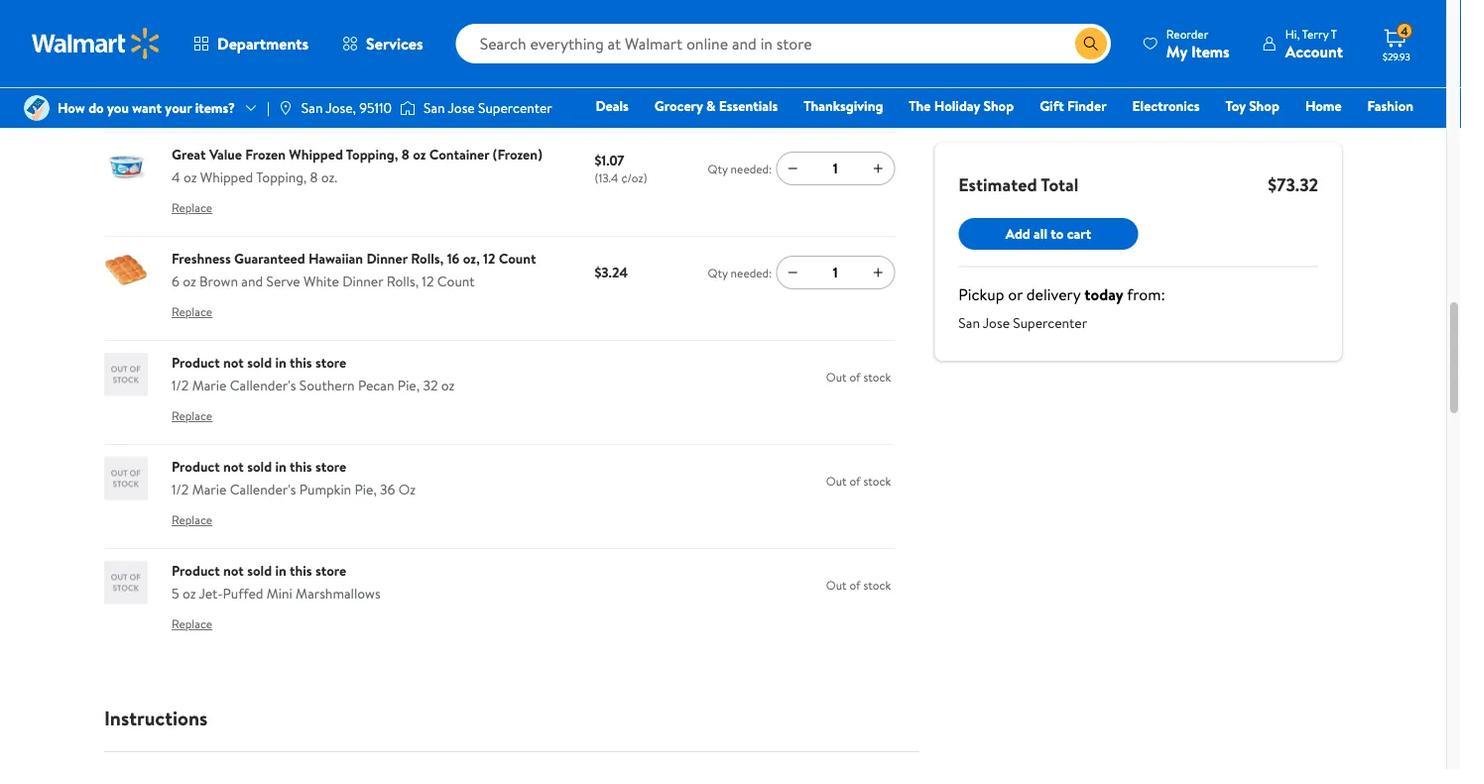 Task type: locate. For each thing, give the bounding box(es) containing it.
oz right 5 on the bottom left of the page
[[183, 584, 196, 604]]

toy shop link
[[1217, 95, 1289, 117]]

estimated total
[[959, 172, 1079, 197]]

1 vertical spatial store
[[315, 457, 346, 476]]

8 left oz.
[[310, 168, 318, 187]]

2 store from the top
[[315, 457, 346, 476]]

5
[[172, 584, 179, 604]]

2 of from the top
[[850, 473, 861, 489]]

0 vertical spatial cut
[[243, 40, 265, 60]]

36
[[380, 480, 395, 500]]

count
[[499, 249, 536, 268], [437, 272, 475, 291]]

store inside product not sold in this store 1/2 marie callender's pumpkin pie, 36 oz
[[315, 457, 346, 476]]

qty needed: for $1.48
[[708, 56, 772, 73]]

1 vertical spatial out of stock
[[826, 473, 891, 489]]

cart
[[1067, 224, 1092, 244]]

1/2
[[172, 376, 189, 395], [172, 480, 189, 500]]

&
[[706, 96, 716, 116]]

2 this from the top
[[290, 457, 312, 476]]

marie inside the product not sold in this store 1/2 marie callender's southern pecan pie, 32 oz
[[192, 376, 227, 395]]

fresh right lbs
[[199, 64, 232, 83]]

not
[[223, 353, 244, 372], [223, 457, 244, 476], [223, 561, 244, 580]]

supercenter inside pickup or delivery today from: san jose supercenter
[[1013, 314, 1087, 333]]

2 product from the top
[[172, 457, 220, 476]]

1 in from the top
[[275, 353, 286, 372]]

of
[[850, 368, 861, 385], [850, 473, 861, 489], [850, 577, 861, 594]]

2 vertical spatial stock
[[864, 577, 891, 594]]

1 needed: from the top
[[731, 56, 772, 73]]

do
[[88, 98, 104, 118]]

oz right 6
[[183, 272, 196, 291]]

how
[[58, 98, 85, 118]]

cut
[[243, 40, 265, 60], [270, 64, 292, 83]]

0 vertical spatial qty needed:
[[708, 56, 772, 73]]

reorder
[[1167, 25, 1209, 42]]

3 lemons, 2 lb bag image from the top
[[104, 561, 148, 605]]

dinner
[[367, 249, 408, 268], [343, 272, 383, 291]]

marie for product not sold in this store 1/2 marie callender's southern pecan pie, 32 oz
[[192, 376, 227, 395]]

thanksgiving link
[[795, 95, 892, 117]]

supercenter down delivery
[[1013, 314, 1087, 333]]

items?
[[195, 98, 235, 118]]

decrease quantity great value frozen whipped topping, 8 oz container (frozen)-count, current quantity 1 image
[[785, 161, 801, 176]]

frozen
[[245, 144, 286, 164]]

1 shop from the left
[[984, 96, 1014, 116]]

1 horizontal spatial 2lb
[[348, 64, 366, 83]]

0 vertical spatial store
[[315, 353, 346, 372]]

needed: left decrease quantity freshness guaranteed hawaiian dinner rolls, 16 oz, 12 count-count, current quantity 1 image
[[731, 264, 772, 281]]

$1.48
[[595, 46, 626, 66]]

1/2 inside product not sold in this store 1/2 marie callender's pumpkin pie, 36 oz
[[172, 480, 189, 500]]

count down 16 at the left top of the page
[[437, 272, 475, 291]]

1 horizontal spatial shop
[[1249, 96, 1280, 116]]

shop right holiday
[[984, 96, 1014, 116]]

jose
[[448, 98, 475, 118], [983, 314, 1010, 333]]

sold for pumpkin
[[247, 457, 272, 476]]

4 up $29.93 at the right of the page
[[1401, 23, 1409, 39]]

toy shop
[[1226, 96, 1280, 116]]

 image right 95110
[[400, 98, 416, 118]]

1 vertical spatial stock
[[864, 473, 891, 489]]

this inside product not sold in this store 5 oz jet-puffed mini marshmallows
[[290, 561, 312, 580]]

0 vertical spatial stock
[[864, 368, 891, 385]]

1 vertical spatial supercenter
[[1013, 314, 1087, 333]]

1 vertical spatial qty
[[708, 160, 728, 177]]

(frozen)
[[493, 144, 542, 164]]

qty down grocery & essentials
[[708, 160, 728, 177]]

0 vertical spatial callender's
[[230, 376, 296, 395]]

1 vertical spatial not
[[223, 457, 244, 476]]

this up the southern
[[290, 353, 312, 372]]

product for product not sold in this store 1/2 marie callender's pumpkin pie, 36 oz
[[172, 457, 220, 476]]

2 vertical spatial sold
[[247, 561, 272, 580]]

1 vertical spatial out
[[826, 473, 847, 489]]

needed: left the decrease quantity great value frozen whipped topping, 8 oz container (frozen)-count, current quantity 1 icon
[[731, 160, 772, 177]]

1 vertical spatial topping,
[[256, 168, 307, 187]]

2 lemons, 2 lb bag image from the top
[[104, 457, 148, 501]]

1 qty needed: from the top
[[708, 56, 772, 73]]

shop
[[984, 96, 1014, 116], [1249, 96, 1280, 116]]

1 vertical spatial cut
[[270, 64, 292, 83]]

the holiday shop link
[[900, 95, 1023, 117]]

services button
[[325, 20, 440, 67]]

2 vertical spatial lemons, 2 lb bag image
[[104, 561, 148, 605]]

1 horizontal spatial whipped
[[289, 144, 343, 164]]

this inside product not sold in this store 1/2 marie callender's pumpkin pie, 36 oz
[[290, 457, 312, 476]]

callender's left the southern
[[230, 376, 296, 395]]

topping, down frozen
[[256, 168, 307, 187]]

needed:
[[731, 56, 772, 73], [731, 160, 772, 177], [731, 264, 772, 281]]

stock for 32
[[864, 368, 891, 385]]

4 replace from the top
[[172, 408, 212, 425]]

0 vertical spatial of
[[850, 368, 861, 385]]

8 left container on the top left
[[402, 144, 410, 164]]

1 vertical spatial sold
[[247, 457, 272, 476]]

1 stock from the top
[[864, 368, 891, 385]]

in inside product not sold in this store 1/2 marie callender's pumpkin pie, 36 oz
[[275, 457, 286, 476]]

2 qty from the top
[[708, 160, 728, 177]]

in down serve
[[275, 353, 286, 372]]

0 vertical spatial 8
[[402, 144, 410, 164]]

this up pumpkin
[[290, 457, 312, 476]]

gift finder link
[[1031, 95, 1116, 117]]

 image for san jose, 95110
[[278, 100, 294, 116]]

qty
[[708, 56, 728, 73], [708, 160, 728, 177], [708, 264, 728, 281]]

out
[[826, 368, 847, 385], [826, 473, 847, 489], [826, 577, 847, 594]]

baby-
[[208, 40, 243, 60], [236, 64, 270, 83]]

sold inside product not sold in this store 1/2 marie callender's pumpkin pie, 36 oz
[[247, 457, 272, 476]]

rolls, down freshness guaranteed hawaiian dinner rolls, 16 oz, 12 count link
[[387, 272, 419, 291]]

1 horizontal spatial supercenter
[[1013, 314, 1087, 333]]

0 vertical spatial rolls,
[[411, 249, 444, 268]]

sold inside product not sold in this store 5 oz jet-puffed mini marshmallows
[[247, 561, 272, 580]]

3 this from the top
[[290, 561, 312, 580]]

in up mini
[[275, 561, 286, 580]]

pumpkin
[[299, 480, 351, 500]]

2 horizontal spatial  image
[[400, 98, 416, 118]]

1 horizontal spatial count
[[499, 249, 536, 268]]

1 horizontal spatial 12
[[483, 249, 495, 268]]

not for pumpkin
[[223, 457, 244, 476]]

fresh up lbs
[[172, 40, 205, 60]]

3 needed: from the top
[[731, 264, 772, 281]]

shop right toy
[[1249, 96, 1280, 116]]

1 callender's from the top
[[230, 376, 296, 395]]

2 marie from the top
[[192, 480, 227, 500]]

marie inside product not sold in this store 1/2 marie callender's pumpkin pie, 36 oz
[[192, 480, 227, 500]]

pie,
[[398, 376, 420, 395], [355, 480, 377, 500]]

3 in from the top
[[275, 561, 286, 580]]

1 out from the top
[[826, 368, 847, 385]]

0 vertical spatial carrots,
[[268, 40, 317, 60]]

store for pecan
[[315, 353, 346, 372]]

lemons, 2 lb bag image for 1/2 marie callender's southern pecan pie, 32 oz
[[104, 353, 148, 396]]

0 vertical spatial 12
[[483, 249, 495, 268]]

to
[[1051, 224, 1064, 244]]

san left the jose,
[[301, 98, 323, 118]]

items
[[1191, 40, 1230, 62]]

guaranteed
[[234, 249, 305, 268]]

0 vertical spatial 2lb
[[321, 40, 339, 60]]

bag left services
[[343, 40, 366, 60]]

2lb up san jose, 95110
[[348, 64, 366, 83]]

sold inside the product not sold in this store 1/2 marie callender's southern pecan pie, 32 oz
[[247, 353, 272, 372]]

1 horizontal spatial jose
[[983, 314, 1010, 333]]

0 vertical spatial out
[[826, 368, 847, 385]]

2 not from the top
[[223, 457, 244, 476]]

callender's inside product not sold in this store 1/2 marie callender's pumpkin pie, 36 oz
[[230, 480, 296, 500]]

not inside the product not sold in this store 1/2 marie callender's southern pecan pie, 32 oz
[[223, 353, 244, 372]]

0 vertical spatial jose
[[448, 98, 475, 118]]

oz right 32
[[441, 376, 455, 395]]

product inside the product not sold in this store 1/2 marie callender's southern pecan pie, 32 oz
[[172, 353, 220, 372]]

qty needed: left decrease quantity freshness guaranteed hawaiian dinner rolls, 16 oz, 12 count-count, current quantity 1 image
[[708, 264, 772, 281]]

3 sold from the top
[[247, 561, 272, 580]]

oz
[[399, 480, 416, 500]]

want
[[132, 98, 162, 118]]

this for southern
[[290, 353, 312, 372]]

2 vertical spatial qty needed:
[[708, 264, 772, 281]]

3 qty needed: from the top
[[708, 264, 772, 281]]

0 horizontal spatial  image
[[24, 95, 50, 121]]

1 up thanksgiving link
[[833, 55, 838, 74]]

0 vertical spatial needed:
[[731, 56, 772, 73]]

3 of from the top
[[850, 577, 861, 594]]

carrots, up |
[[268, 40, 317, 60]]

1 qty from the top
[[708, 56, 728, 73]]

needed: left decrease quantity fresh baby-cut carrots, 2lb bag-count, current quantity 1 icon
[[731, 56, 772, 73]]

1 vertical spatial product
[[172, 457, 220, 476]]

product inside product not sold in this store 1/2 marie callender's pumpkin pie, 36 oz
[[172, 457, 220, 476]]

1 lemons, 2 lb bag image from the top
[[104, 353, 148, 396]]

1 vertical spatial whipped
[[200, 168, 253, 187]]

out of stock for oz
[[826, 473, 891, 489]]

freshness guaranteed hawaiian dinner rolls, 16 oz, 12 count image
[[104, 249, 148, 292]]

marie
[[192, 376, 227, 395], [192, 480, 227, 500]]

qty needed: up essentials
[[708, 56, 772, 73]]

1 horizontal spatial bag
[[369, 64, 392, 83]]

home link
[[1297, 95, 1351, 117]]

pie, inside product not sold in this store 1/2 marie callender's pumpkin pie, 36 oz
[[355, 480, 377, 500]]

pie, left 32
[[398, 376, 420, 395]]

services
[[366, 33, 423, 55]]

holiday
[[934, 96, 980, 116]]

1 this from the top
[[290, 353, 312, 372]]

oz left container on the top left
[[413, 144, 426, 164]]

4 replace button from the top
[[172, 401, 212, 433]]

lemons, 2 lb bag image
[[104, 353, 148, 396], [104, 457, 148, 501], [104, 561, 148, 605]]

1
[[833, 55, 838, 74], [172, 64, 176, 83], [833, 159, 838, 178], [833, 263, 838, 282]]

1 vertical spatial lemons, 2 lb bag image
[[104, 457, 148, 501]]

1 left increase quantity great value frozen whipped topping, 8 oz container (frozen)-count, current quantity 1 image
[[833, 159, 838, 178]]

supercenter
[[478, 98, 552, 118], [1013, 314, 1087, 333]]

qty up grocery & essentials link
[[708, 56, 728, 73]]

3 not from the top
[[223, 561, 244, 580]]

2 vertical spatial out of stock
[[826, 577, 891, 594]]

bag
[[343, 40, 366, 60], [369, 64, 392, 83]]

2 vertical spatial product
[[172, 561, 220, 580]]

4 inside great value frozen whipped topping, 8 oz container (frozen) 4 oz whipped topping, 8 oz.
[[172, 168, 180, 187]]

0 vertical spatial out of stock
[[826, 368, 891, 385]]

1 1/2 from the top
[[172, 376, 189, 395]]

topping, down 95110
[[346, 144, 398, 164]]

san down pickup
[[959, 314, 980, 333]]

1 left lbs
[[172, 64, 176, 83]]

oz down great
[[183, 168, 197, 187]]

freshness
[[172, 249, 231, 268]]

0 vertical spatial not
[[223, 353, 244, 372]]

0 horizontal spatial jose
[[448, 98, 475, 118]]

0 vertical spatial this
[[290, 353, 312, 372]]

2 vertical spatial qty
[[708, 264, 728, 281]]

carrots,
[[268, 40, 317, 60], [296, 64, 344, 83]]

2 vertical spatial not
[[223, 561, 244, 580]]

whipped up oz.
[[289, 144, 343, 164]]

out of stock
[[826, 368, 891, 385], [826, 473, 891, 489], [826, 577, 891, 594]]

4 down great
[[172, 168, 180, 187]]

your
[[165, 98, 192, 118]]

in inside product not sold in this store 5 oz jet-puffed mini marshmallows
[[275, 561, 286, 580]]

1 sold from the top
[[247, 353, 272, 372]]

carrots, up the jose,
[[296, 64, 344, 83]]

san up container on the top left
[[424, 98, 445, 118]]

value
[[209, 144, 242, 164]]

product
[[172, 353, 220, 372], [172, 457, 220, 476], [172, 561, 220, 580]]

0 horizontal spatial san
[[301, 98, 323, 118]]

0 vertical spatial lemons, 2 lb bag image
[[104, 353, 148, 396]]

out for 32
[[826, 368, 847, 385]]

0 horizontal spatial pie,
[[355, 480, 377, 500]]

1 vertical spatial 4
[[172, 168, 180, 187]]

store up the southern
[[315, 353, 346, 372]]

1 horizontal spatial cut
[[270, 64, 292, 83]]

2 replace from the top
[[172, 200, 212, 216]]

0 horizontal spatial 2lb
[[321, 40, 339, 60]]

store up marshmallows
[[315, 561, 346, 580]]

3 store from the top
[[315, 561, 346, 580]]

1 for freshness guaranteed hawaiian dinner rolls, 16 oz, 12 count 6 oz brown and serve white dinner rolls, 12 count
[[833, 263, 838, 282]]

2 vertical spatial of
[[850, 577, 861, 594]]

lbs
[[179, 64, 196, 83]]

1 vertical spatial this
[[290, 457, 312, 476]]

freshness guaranteed hawaiian dinner rolls, 16 oz, 12 count 6 oz brown and serve white dinner rolls, 12 count
[[172, 249, 536, 291]]

1 out of stock from the top
[[826, 368, 891, 385]]

of for 32
[[850, 368, 861, 385]]

3 qty from the top
[[708, 264, 728, 281]]

1/2 inside the product not sold in this store 1/2 marie callender's southern pecan pie, 32 oz
[[172, 376, 189, 395]]

1 of from the top
[[850, 368, 861, 385]]

2 vertical spatial in
[[275, 561, 286, 580]]

2 sold from the top
[[247, 457, 272, 476]]

pickup or delivery today from: san jose supercenter
[[959, 284, 1165, 333]]

2 vertical spatial needed:
[[731, 264, 772, 281]]

jose inside pickup or delivery today from: san jose supercenter
[[983, 314, 1010, 333]]

not inside product not sold in this store 1/2 marie callender's pumpkin pie, 36 oz
[[223, 457, 244, 476]]

0 horizontal spatial bag
[[343, 40, 366, 60]]

3 stock from the top
[[864, 577, 891, 594]]

1 vertical spatial in
[[275, 457, 286, 476]]

0 horizontal spatial cut
[[243, 40, 265, 60]]

3 replace from the top
[[172, 304, 212, 321]]

store inside the product not sold in this store 1/2 marie callender's southern pecan pie, 32 oz
[[315, 353, 346, 372]]

pickup
[[959, 284, 1004, 306]]

needed: for $1.48
[[731, 56, 772, 73]]

fresh baby-cut carrots, 2lb bag 1 lbs fresh baby-cut carrots, 2lb bag
[[172, 40, 392, 83]]

2 1/2 from the top
[[172, 480, 189, 500]]

sold
[[247, 353, 272, 372], [247, 457, 272, 476], [247, 561, 272, 580]]

0 vertical spatial supercenter
[[478, 98, 552, 118]]

san inside pickup or delivery today from: san jose supercenter
[[959, 314, 980, 333]]

0 horizontal spatial 8
[[310, 168, 318, 187]]

store for pie,
[[315, 457, 346, 476]]

0 horizontal spatial shop
[[984, 96, 1014, 116]]

2lb up the jose,
[[321, 40, 339, 60]]

2 vertical spatial this
[[290, 561, 312, 580]]

1 vertical spatial carrots,
[[296, 64, 344, 83]]

1 for great value frozen whipped topping, 8 oz container (frozen) 4 oz whipped topping, 8 oz.
[[833, 159, 838, 178]]

3 product from the top
[[172, 561, 220, 580]]

 image left 'how'
[[24, 95, 50, 121]]

bag down services
[[369, 64, 392, 83]]

product inside product not sold in this store 5 oz jet-puffed mini marshmallows
[[172, 561, 220, 580]]

lemons, 2 lb bag image for 1/2 marie callender's pumpkin pie, 36 oz
[[104, 457, 148, 501]]

0 vertical spatial qty
[[708, 56, 728, 73]]

0 vertical spatial sold
[[247, 353, 272, 372]]

0 vertical spatial in
[[275, 353, 286, 372]]

1 horizontal spatial pie,
[[398, 376, 420, 395]]

2 callender's from the top
[[230, 480, 296, 500]]

not for southern
[[223, 353, 244, 372]]

1 not from the top
[[223, 353, 244, 372]]

1 for fresh baby-cut carrots, 2lb bag 1 lbs fresh baby-cut carrots, 2lb bag
[[833, 55, 838, 74]]

qty left decrease quantity freshness guaranteed hawaiian dinner rolls, 16 oz, 12 count-count, current quantity 1 image
[[708, 264, 728, 281]]

total
[[1041, 172, 1079, 197]]

store up pumpkin
[[315, 457, 346, 476]]

1 product from the top
[[172, 353, 220, 372]]

in inside the product not sold in this store 1/2 marie callender's southern pecan pie, 32 oz
[[275, 353, 286, 372]]

 image
[[24, 95, 50, 121], [400, 98, 416, 118], [278, 100, 294, 116]]

walmart+
[[1355, 124, 1414, 143]]

1 vertical spatial needed:
[[731, 160, 772, 177]]

callender's
[[230, 376, 296, 395], [230, 480, 296, 500]]

supercenter up (frozen)
[[478, 98, 552, 118]]

1 vertical spatial pie,
[[355, 480, 377, 500]]

increase quantity freshness guaranteed hawaiian dinner rolls, 16 oz, 12 count-count, current quantity 1 image
[[870, 265, 886, 281]]

store inside product not sold in this store 5 oz jet-puffed mini marshmallows
[[315, 561, 346, 580]]

6
[[172, 272, 179, 291]]

12 right 'oz,'
[[483, 249, 495, 268]]

count right 'oz,'
[[499, 249, 536, 268]]

1 store from the top
[[315, 353, 346, 372]]

dinner right hawaiian
[[367, 249, 408, 268]]

not inside product not sold in this store 5 oz jet-puffed mini marshmallows
[[223, 561, 244, 580]]

 image for how do you want your items?
[[24, 95, 50, 121]]

2 vertical spatial out
[[826, 577, 847, 594]]

1 vertical spatial 2lb
[[348, 64, 366, 83]]

qty for $3.24
[[708, 264, 728, 281]]

1 horizontal spatial 4
[[1401, 23, 1409, 39]]

1 horizontal spatial 8
[[402, 144, 410, 164]]

in down the product not sold in this store 1/2 marie callender's southern pecan pie, 32 oz
[[275, 457, 286, 476]]

qty needed: left the decrease quantity great value frozen whipped topping, 8 oz container (frozen)-count, current quantity 1 icon
[[708, 160, 772, 177]]

in for pumpkin
[[275, 457, 286, 476]]

this up mini
[[290, 561, 312, 580]]

2 horizontal spatial san
[[959, 314, 980, 333]]

jose down pickup
[[983, 314, 1010, 333]]

callender's left pumpkin
[[230, 480, 296, 500]]

rolls, left 16 at the left top of the page
[[411, 249, 444, 268]]

12 down freshness guaranteed hawaiian dinner rolls, 16 oz, 12 count link
[[422, 272, 434, 291]]

1 horizontal spatial topping,
[[346, 144, 398, 164]]

1 vertical spatial callender's
[[230, 480, 296, 500]]

sold for puffed
[[247, 561, 272, 580]]

qty needed:
[[708, 56, 772, 73], [708, 160, 772, 177], [708, 264, 772, 281]]

oz inside freshness guaranteed hawaiian dinner rolls, 16 oz, 12 count 6 oz brown and serve white dinner rolls, 12 count
[[183, 272, 196, 291]]

dinner down freshness guaranteed hawaiian dinner rolls, 16 oz, 12 count link
[[343, 272, 383, 291]]

marshmallows
[[296, 584, 381, 604]]

this inside the product not sold in this store 1/2 marie callender's southern pecan pie, 32 oz
[[290, 353, 312, 372]]

southern
[[299, 376, 355, 395]]

0 vertical spatial pie,
[[398, 376, 420, 395]]

jose up container on the top left
[[448, 98, 475, 118]]

0 vertical spatial product
[[172, 353, 220, 372]]

0 horizontal spatial whipped
[[200, 168, 253, 187]]

topping,
[[346, 144, 398, 164], [256, 168, 307, 187]]

2 out of stock from the top
[[826, 473, 891, 489]]

whipped down value
[[200, 168, 253, 187]]

2 in from the top
[[275, 457, 286, 476]]

1 vertical spatial qty needed:
[[708, 160, 772, 177]]

1 marie from the top
[[192, 376, 227, 395]]

0 horizontal spatial 4
[[172, 168, 180, 187]]

fresh baby-cut carrots, 2lb bag image
[[104, 40, 148, 84]]

of for oz
[[850, 473, 861, 489]]

2 stock from the top
[[864, 473, 891, 489]]

2 out from the top
[[826, 473, 847, 489]]

toy
[[1226, 96, 1246, 116]]

deals
[[596, 96, 629, 116]]

1 right decrease quantity freshness guaranteed hawaiian dinner rolls, 16 oz, 12 count-count, current quantity 1 image
[[833, 263, 838, 282]]

¢/oz)
[[621, 170, 647, 187]]

1 vertical spatial 1/2
[[172, 480, 189, 500]]

0 horizontal spatial 12
[[422, 272, 434, 291]]

2 vertical spatial store
[[315, 561, 346, 580]]

2 qty needed: from the top
[[708, 160, 772, 177]]

pie, left 36
[[355, 480, 377, 500]]

whipped
[[289, 144, 343, 164], [200, 168, 253, 187]]

callender's inside the product not sold in this store 1/2 marie callender's southern pecan pie, 32 oz
[[230, 376, 296, 395]]

0 vertical spatial marie
[[192, 376, 227, 395]]

lemons, 2 lb bag image for 5 oz jet-puffed mini marshmallows
[[104, 561, 148, 605]]

 image right |
[[278, 100, 294, 116]]



Task type: vqa. For each thing, say whether or not it's contained in the screenshot.
'1' within the Fresh Baby-Cut Carrots, 2lb Bag 1 lbs Fresh Baby-Cut Carrots, 2lb Bag
yes



Task type: describe. For each thing, give the bounding box(es) containing it.
one
[[1262, 124, 1291, 143]]

2 shop from the left
[[1249, 96, 1280, 116]]

this for puffed
[[290, 561, 312, 580]]

0 horizontal spatial count
[[437, 272, 475, 291]]

1 vertical spatial dinner
[[343, 272, 383, 291]]

san for san jose, 95110
[[301, 98, 323, 118]]

san jose, 95110
[[301, 98, 392, 118]]

one debit
[[1262, 124, 1329, 143]]

instructions
[[104, 704, 208, 732]]

0 vertical spatial fresh
[[172, 40, 205, 60]]

1 vertical spatial rolls,
[[387, 272, 419, 291]]

$1.07 (13.4 ¢/oz)
[[595, 150, 647, 187]]

needed: for $3.24
[[731, 264, 772, 281]]

product for product not sold in this store 5 oz jet-puffed mini marshmallows
[[172, 561, 220, 580]]

grocery & essentials
[[655, 96, 778, 116]]

essentials
[[719, 96, 778, 116]]

2 needed: from the top
[[731, 160, 772, 177]]

san for san jose supercenter
[[424, 98, 445, 118]]

walmart image
[[32, 28, 161, 60]]

increase quantity great value frozen whipped topping, 8 oz container (frozen)-count, current quantity 1 image
[[870, 161, 886, 176]]

 image for san jose supercenter
[[400, 98, 416, 118]]

and
[[241, 272, 263, 291]]

fashion registry
[[1185, 96, 1414, 143]]

1 vertical spatial bag
[[369, 64, 392, 83]]

decrease quantity fresh baby-cut carrots, 2lb bag-count, current quantity 1 image
[[785, 56, 801, 72]]

white
[[304, 272, 339, 291]]

in for southern
[[275, 353, 286, 372]]

from:
[[1127, 284, 1165, 306]]

hawaiian
[[308, 249, 363, 268]]

hi, terry t account
[[1285, 25, 1343, 62]]

1 inside fresh baby-cut carrots, 2lb bag 1 lbs fresh baby-cut carrots, 2lb bag
[[172, 64, 176, 83]]

product not sold in this store 5 oz jet-puffed mini marshmallows
[[172, 561, 381, 604]]

sold for southern
[[247, 353, 272, 372]]

32
[[423, 376, 438, 395]]

you
[[107, 98, 129, 118]]

serve
[[266, 272, 300, 291]]

home
[[1306, 96, 1342, 116]]

my
[[1167, 40, 1188, 62]]

1/2 for 1/2 marie callender's pumpkin pie, 36 oz
[[172, 480, 189, 500]]

all
[[1034, 224, 1048, 244]]

jose,
[[326, 98, 356, 118]]

gift
[[1040, 96, 1064, 116]]

registry link
[[1176, 123, 1245, 144]]

in for puffed
[[275, 561, 286, 580]]

deals link
[[587, 95, 638, 117]]

great value frozen whipped topping, 8 oz container (frozen) image
[[104, 144, 148, 188]]

great
[[172, 144, 206, 164]]

3 out of stock from the top
[[826, 577, 891, 594]]

account
[[1285, 40, 1343, 62]]

out for oz
[[826, 473, 847, 489]]

$29.93
[[1383, 50, 1411, 63]]

product not sold in this store 1/2 marie callender's southern pecan pie, 32 oz
[[172, 353, 455, 395]]

95110
[[359, 98, 392, 118]]

2 replace button from the top
[[172, 193, 212, 224]]

1/2 for 1/2 marie callender's southern pecan pie, 32 oz
[[172, 376, 189, 395]]

0 vertical spatial baby-
[[208, 40, 243, 60]]

pecan
[[358, 376, 394, 395]]

callender's for pumpkin
[[230, 480, 296, 500]]

the holiday shop
[[909, 96, 1014, 116]]

out of stock for 32
[[826, 368, 891, 385]]

add
[[1006, 224, 1031, 244]]

not for puffed
[[223, 561, 244, 580]]

Search search field
[[456, 24, 1111, 63]]

electronics link
[[1124, 95, 1209, 117]]

decrease quantity freshness guaranteed hawaiian dinner rolls, 16 oz, 12 count-count, current quantity 1 image
[[785, 265, 801, 281]]

1 vertical spatial 12
[[422, 272, 434, 291]]

callender's for southern
[[230, 376, 296, 395]]

hi,
[[1285, 25, 1300, 42]]

grocery
[[655, 96, 703, 116]]

the
[[909, 96, 931, 116]]

1 replace from the top
[[172, 95, 212, 112]]

0 vertical spatial count
[[499, 249, 536, 268]]

debit
[[1295, 124, 1329, 143]]

this for pumpkin
[[290, 457, 312, 476]]

search icon image
[[1083, 36, 1099, 52]]

qty needed: for $3.24
[[708, 264, 772, 281]]

5 replace button from the top
[[172, 505, 212, 537]]

registry
[[1185, 124, 1236, 143]]

0 vertical spatial bag
[[343, 40, 366, 60]]

increase quantity fresh baby-cut carrots, 2lb bag-count, current quantity 1 image
[[870, 56, 886, 72]]

thanksgiving
[[804, 96, 883, 116]]

great value frozen whipped topping, 8 oz container (frozen) link
[[172, 144, 542, 164]]

qty for $1.48
[[708, 56, 728, 73]]

jet-
[[199, 584, 223, 604]]

or
[[1008, 284, 1023, 306]]

$1.07
[[595, 150, 624, 170]]

1 vertical spatial fresh
[[199, 64, 232, 83]]

0 vertical spatial topping,
[[346, 144, 398, 164]]

product not sold in this store 1/2 marie callender's pumpkin pie, 36 oz
[[172, 457, 416, 500]]

(13.4
[[595, 170, 618, 187]]

0 horizontal spatial supercenter
[[478, 98, 552, 118]]

delivery
[[1027, 284, 1081, 306]]

reorder my items
[[1167, 25, 1230, 62]]

gift finder
[[1040, 96, 1107, 116]]

5 replace from the top
[[172, 512, 212, 529]]

marie for product not sold in this store 1/2 marie callender's pumpkin pie, 36 oz
[[192, 480, 227, 500]]

6 replace from the top
[[172, 616, 212, 633]]

0 vertical spatial whipped
[[289, 144, 343, 164]]

oz,
[[463, 249, 480, 268]]

today
[[1085, 284, 1124, 306]]

6 replace button from the top
[[172, 609, 212, 641]]

Walmart Site-Wide search field
[[456, 24, 1111, 63]]

t
[[1331, 25, 1337, 42]]

1 vertical spatial 8
[[310, 168, 318, 187]]

departments
[[217, 33, 309, 55]]

container
[[429, 144, 489, 164]]

finder
[[1067, 96, 1107, 116]]

store for mini
[[315, 561, 346, 580]]

estimated
[[959, 172, 1037, 197]]

1 vertical spatial baby-
[[236, 64, 270, 83]]

fashion link
[[1359, 95, 1423, 117]]

product for product not sold in this store 1/2 marie callender's southern pecan pie, 32 oz
[[172, 353, 220, 372]]

oz inside product not sold in this store 5 oz jet-puffed mini marshmallows
[[183, 584, 196, 604]]

brown
[[199, 272, 238, 291]]

how do you want your items?
[[58, 98, 235, 118]]

freshness guaranteed hawaiian dinner rolls, 16 oz, 12 count link
[[172, 249, 536, 268]]

grocery & essentials link
[[646, 95, 787, 117]]

oz.
[[321, 168, 337, 187]]

puffed
[[223, 584, 263, 604]]

departments button
[[177, 20, 325, 67]]

stock for oz
[[864, 473, 891, 489]]

fashion
[[1368, 96, 1414, 116]]

|
[[267, 98, 270, 118]]

3 replace button from the top
[[172, 297, 212, 328]]

electronics
[[1133, 96, 1200, 116]]

oz inside the product not sold in this store 1/2 marie callender's southern pecan pie, 32 oz
[[441, 376, 455, 395]]

$3.24
[[595, 263, 628, 282]]

fresh baby-cut carrots, 2lb bag link
[[172, 40, 366, 60]]

3 out from the top
[[826, 577, 847, 594]]

pie, inside the product not sold in this store 1/2 marie callender's southern pecan pie, 32 oz
[[398, 376, 420, 395]]

0 vertical spatial 4
[[1401, 23, 1409, 39]]

0 vertical spatial dinner
[[367, 249, 408, 268]]

terry
[[1302, 25, 1329, 42]]

1 replace button from the top
[[172, 88, 212, 120]]

add all to cart
[[1006, 224, 1092, 244]]

0 horizontal spatial topping,
[[256, 168, 307, 187]]

$73.32
[[1268, 172, 1319, 197]]



